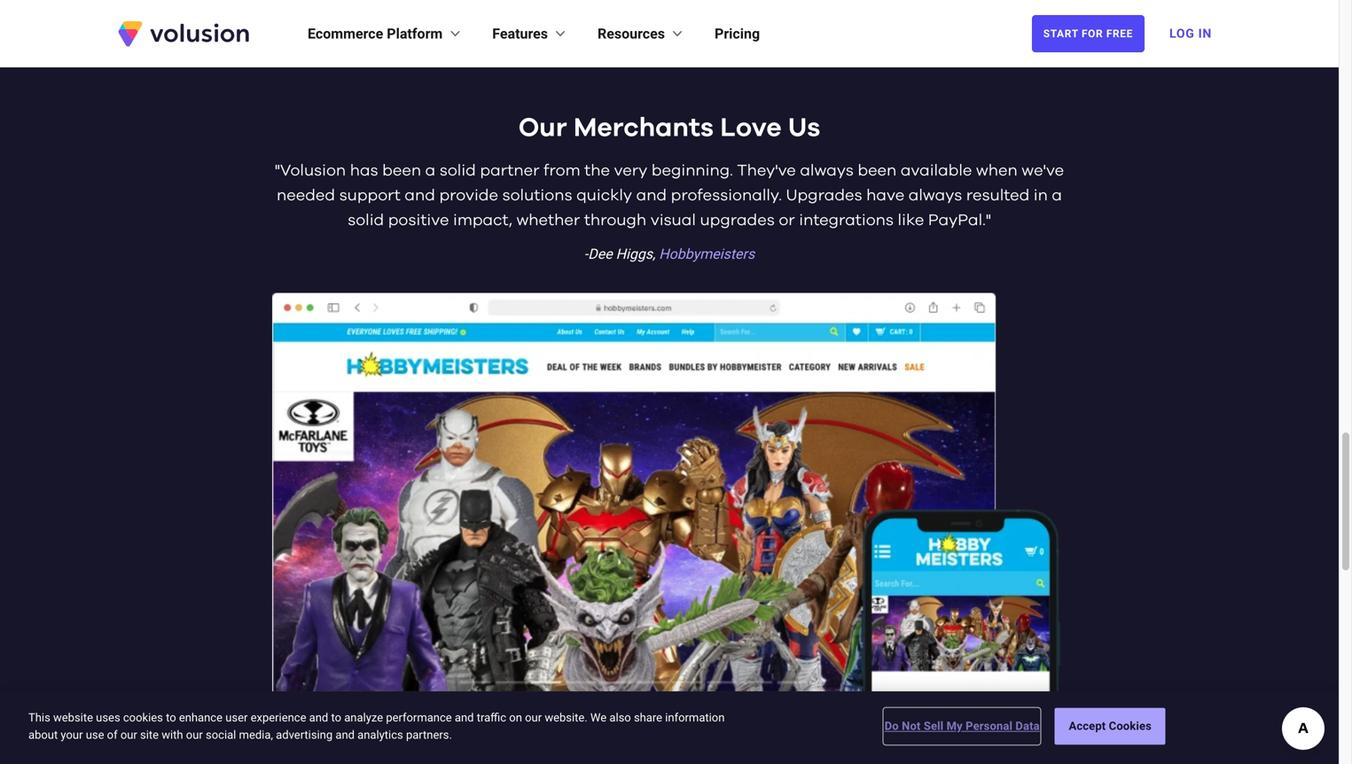 Task type: describe. For each thing, give the bounding box(es) containing it.
features
[[492, 25, 548, 42]]

0 vertical spatial solid
[[440, 163, 476, 179]]

us
[[788, 115, 821, 142]]

uses
[[96, 711, 120, 724]]

1 horizontal spatial our
[[186, 728, 203, 742]]

professionally.
[[671, 188, 782, 204]]

your
[[61, 728, 83, 742]]

privacy alert dialog
[[0, 692, 1339, 764]]

website
[[53, 711, 93, 724]]

partners.
[[406, 728, 452, 742]]

whether
[[517, 212, 580, 228]]

ecommerce platform button
[[308, 23, 464, 44]]

accept cookies button
[[1055, 708, 1166, 745]]

-dee higgs, hobbymeisters
[[584, 246, 755, 263]]

upgrades
[[700, 212, 775, 228]]

do
[[885, 720, 899, 733]]

positive
[[388, 212, 449, 228]]

advertising
[[276, 728, 333, 742]]

personal
[[966, 720, 1013, 733]]

log
[[1170, 26, 1195, 41]]

do not sell my personal data
[[885, 720, 1040, 733]]

merchants
[[574, 115, 714, 142]]

the
[[585, 163, 610, 179]]

visual
[[651, 212, 696, 228]]

and up advertising
[[309, 711, 328, 724]]

and left traffic
[[455, 711, 474, 724]]

very
[[614, 163, 648, 179]]

integrations
[[799, 212, 894, 228]]

enhance
[[179, 711, 223, 724]]

pricing
[[715, 25, 760, 42]]

share
[[634, 711, 662, 724]]

resulted
[[966, 188, 1030, 204]]

like
[[898, 212, 924, 228]]

needed
[[277, 188, 335, 204]]

with
[[162, 728, 183, 742]]

performance
[[386, 711, 452, 724]]

"volusion
[[275, 163, 346, 179]]

available
[[901, 163, 972, 179]]

solutions
[[502, 188, 572, 204]]

hobbymeisters link
[[659, 246, 755, 263]]

on
[[509, 711, 522, 724]]

sell
[[924, 720, 944, 733]]

experience
[[251, 711, 306, 724]]

site
[[140, 728, 159, 742]]

and down very
[[636, 188, 667, 204]]

also
[[610, 711, 631, 724]]

log in link
[[1159, 14, 1223, 53]]

analytics
[[358, 728, 403, 742]]

for
[[1082, 27, 1103, 40]]

not
[[902, 720, 921, 733]]

dee
[[588, 246, 612, 263]]

upgrades
[[786, 188, 863, 204]]

partner
[[480, 163, 540, 179]]

-
[[584, 246, 588, 263]]

website.
[[545, 711, 588, 724]]

start
[[1044, 27, 1079, 40]]

traffic
[[477, 711, 506, 724]]

user
[[225, 711, 248, 724]]

paypal."
[[928, 212, 991, 228]]

higgs,
[[616, 246, 656, 263]]

ecommerce
[[308, 25, 383, 42]]



Task type: locate. For each thing, give the bounding box(es) containing it.
accept
[[1069, 720, 1106, 733]]

they've
[[737, 163, 796, 179]]

been right has
[[382, 163, 421, 179]]

0 horizontal spatial a
[[425, 163, 436, 179]]

of
[[107, 728, 118, 742]]

our right on
[[525, 711, 542, 724]]

our merchants love us
[[518, 115, 821, 142]]

start for free link
[[1032, 15, 1145, 52]]

"volusion has been a solid partner from the very beginning. they've always been available when we've needed support and provide solutions quickly and professionally. upgrades have always resulted in a solid positive impact, whether through visual upgrades or integrations like paypal."
[[275, 163, 1064, 228]]

through
[[584, 212, 647, 228]]

platform
[[387, 25, 443, 42]]

when
[[976, 163, 1018, 179]]

1 vertical spatial always
[[909, 188, 962, 204]]

always up 'upgrades'
[[800, 163, 854, 179]]

1 horizontal spatial to
[[331, 711, 341, 724]]

my
[[947, 720, 963, 733]]

to
[[166, 711, 176, 724], [331, 711, 341, 724]]

to up with
[[166, 711, 176, 724]]

a right in
[[1052, 188, 1062, 204]]

cookies
[[123, 711, 163, 724]]

we
[[591, 711, 607, 724]]

2 to from the left
[[331, 711, 341, 724]]

0 vertical spatial a
[[425, 163, 436, 179]]

features button
[[492, 23, 569, 44]]

1 horizontal spatial been
[[858, 163, 897, 179]]

been up have at right top
[[858, 163, 897, 179]]

impact,
[[453, 212, 512, 228]]

solid down support
[[348, 212, 384, 228]]

1 vertical spatial a
[[1052, 188, 1062, 204]]

a up positive
[[425, 163, 436, 179]]

and
[[405, 188, 435, 204], [636, 188, 667, 204], [309, 711, 328, 724], [455, 711, 474, 724], [336, 728, 355, 742]]

0 vertical spatial always
[[800, 163, 854, 179]]

hobbymeisters
[[659, 246, 755, 263]]

media,
[[239, 728, 273, 742]]

solid up provide
[[440, 163, 476, 179]]

solid
[[440, 163, 476, 179], [348, 212, 384, 228]]

0 horizontal spatial our
[[120, 728, 137, 742]]

2 horizontal spatial our
[[525, 711, 542, 724]]

about
[[28, 728, 58, 742]]

log in
[[1170, 26, 1212, 41]]

0 horizontal spatial been
[[382, 163, 421, 179]]

cookies
[[1109, 720, 1152, 733]]

data
[[1016, 720, 1040, 733]]

quickly
[[576, 188, 632, 204]]

resources
[[598, 25, 665, 42]]

has
[[350, 163, 378, 179]]

analyze
[[344, 711, 383, 724]]

been
[[382, 163, 421, 179], [858, 163, 897, 179]]

beginning.
[[652, 163, 733, 179]]

1 to from the left
[[166, 711, 176, 724]]

0 horizontal spatial to
[[166, 711, 176, 724]]

from
[[544, 163, 580, 179]]

love
[[720, 115, 782, 142]]

do not sell my personal data button
[[885, 709, 1040, 744]]

social
[[206, 728, 236, 742]]

in
[[1034, 188, 1048, 204]]

ecommerce platform
[[308, 25, 443, 42]]

to left 'analyze'
[[331, 711, 341, 724]]

our right of
[[120, 728, 137, 742]]

in
[[1199, 26, 1212, 41]]

this website uses cookies to enhance user experience and to analyze performance and traffic on our website. we also share information about your use of our site with our social media, advertising and analytics partners.
[[28, 711, 725, 742]]

0 horizontal spatial always
[[800, 163, 854, 179]]

accept cookies
[[1069, 720, 1152, 733]]

1 been from the left
[[382, 163, 421, 179]]

always down available
[[909, 188, 962, 204]]

resources button
[[598, 23, 686, 44]]

provide
[[439, 188, 498, 204]]

and up positive
[[405, 188, 435, 204]]

0 horizontal spatial solid
[[348, 212, 384, 228]]

start for free
[[1044, 27, 1133, 40]]

and down 'analyze'
[[336, 728, 355, 742]]

free
[[1107, 27, 1133, 40]]

1 vertical spatial solid
[[348, 212, 384, 228]]

our
[[518, 115, 567, 142]]

our
[[525, 711, 542, 724], [120, 728, 137, 742], [186, 728, 203, 742]]

use
[[86, 728, 104, 742]]

support
[[339, 188, 401, 204]]

1 horizontal spatial solid
[[440, 163, 476, 179]]

2 been from the left
[[858, 163, 897, 179]]

our down enhance
[[186, 728, 203, 742]]

always
[[800, 163, 854, 179], [909, 188, 962, 204]]

information
[[665, 711, 725, 724]]

1 horizontal spatial always
[[909, 188, 962, 204]]

this
[[28, 711, 50, 724]]

a
[[425, 163, 436, 179], [1052, 188, 1062, 204]]

we've
[[1022, 163, 1064, 179]]

pricing link
[[715, 23, 760, 44]]

or
[[779, 212, 795, 228]]

1 horizontal spatial a
[[1052, 188, 1062, 204]]

have
[[867, 188, 905, 204]]



Task type: vqa. For each thing, say whether or not it's contained in the screenshot.
"Upgrades"
yes



